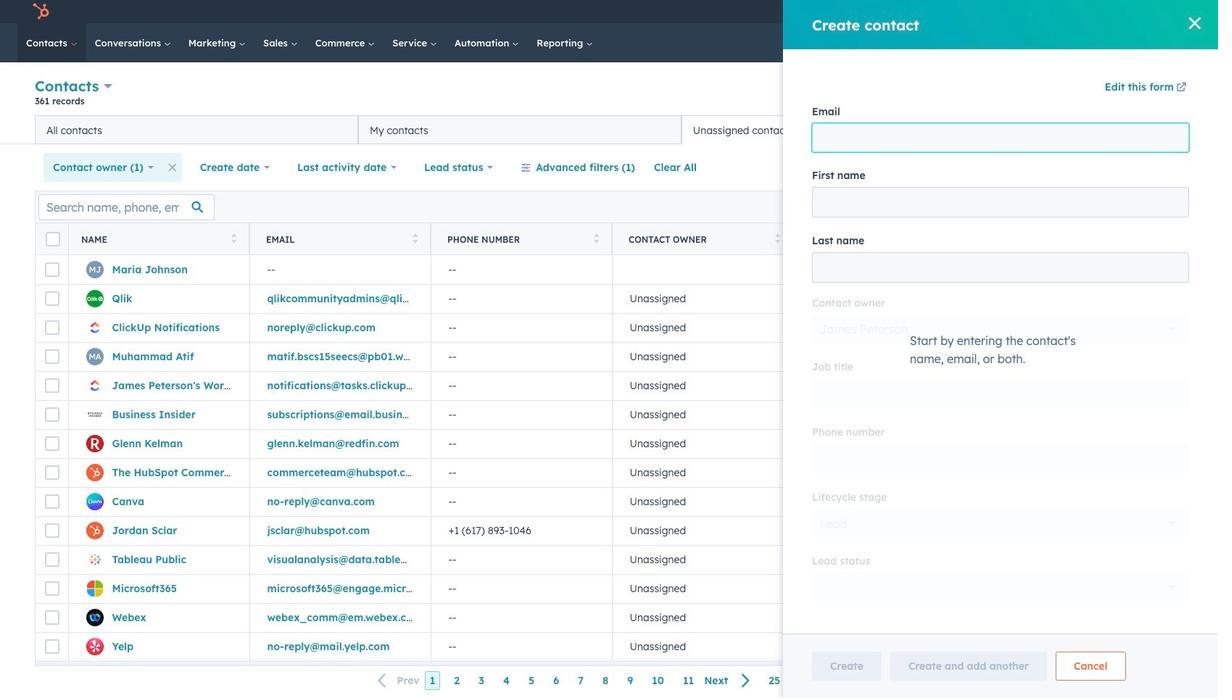 Task type: vqa. For each thing, say whether or not it's contained in the screenshot.
SEARCH NAME, PHONE, EMAIL ADDRESSES, OR COMPANY search field
yes



Task type: locate. For each thing, give the bounding box(es) containing it.
press to sort. element
[[231, 233, 236, 245], [412, 233, 418, 245], [593, 233, 599, 245], [775, 233, 780, 245]]

0 horizontal spatial press to sort. image
[[231, 233, 236, 243]]

press to sort. image
[[231, 233, 236, 243], [593, 233, 599, 243], [775, 233, 780, 243]]

2 press to sort. image from the left
[[593, 233, 599, 243]]

1 press to sort. image from the left
[[231, 233, 236, 243]]

4 press to sort. element from the left
[[775, 233, 780, 245]]

3 press to sort. image from the left
[[775, 233, 780, 243]]

pagination navigation
[[369, 671, 759, 691]]

menu
[[835, 0, 1201, 23]]

3 press to sort. element from the left
[[593, 233, 599, 245]]

1 press to sort. element from the left
[[231, 233, 236, 245]]

2 horizontal spatial press to sort. image
[[775, 233, 780, 243]]

banner
[[35, 74, 1183, 115]]

Search HubSpot search field
[[1014, 30, 1167, 55]]

2 press to sort. element from the left
[[412, 233, 418, 245]]

1 horizontal spatial press to sort. image
[[593, 233, 599, 243]]



Task type: describe. For each thing, give the bounding box(es) containing it.
marketplaces image
[[940, 7, 954, 20]]

Search name, phone, email addresses, or company search field
[[38, 194, 215, 220]]

press to sort. image
[[412, 233, 418, 243]]

press to sort. image for first press to sort. element from right
[[775, 233, 780, 243]]

press to sort. image for first press to sort. element from left
[[231, 233, 236, 243]]

press to sort. image for 2nd press to sort. element from right
[[593, 233, 599, 243]]

james peterson image
[[1050, 5, 1063, 18]]



